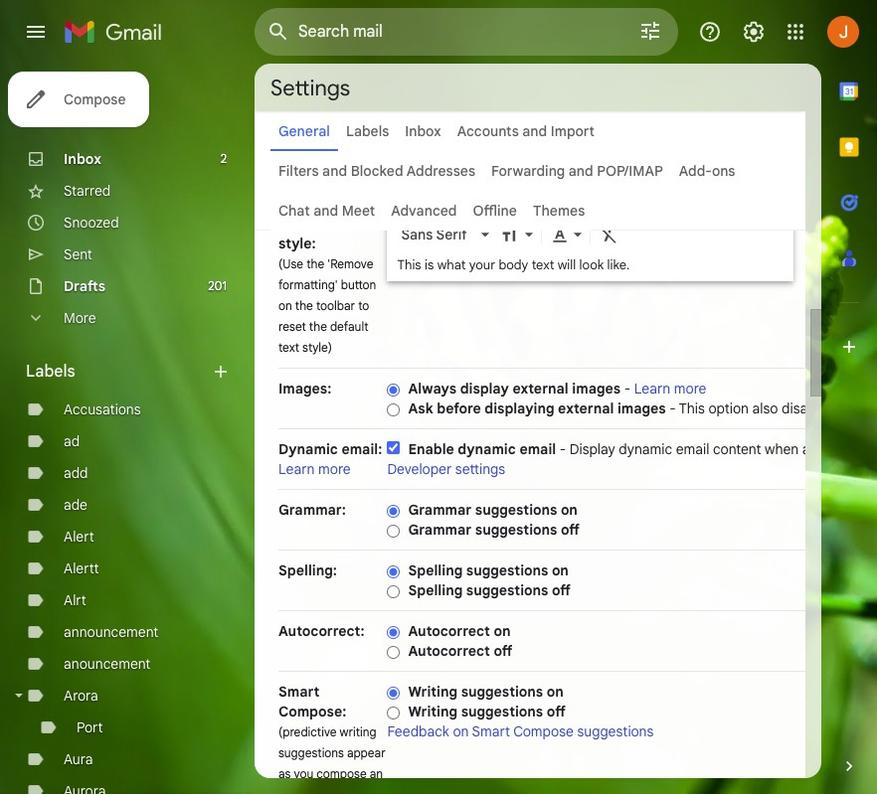 Task type: locate. For each thing, give the bounding box(es) containing it.
dynamic up settings
[[458, 441, 516, 458]]

grammar down developer settings link
[[408, 501, 472, 519]]

1 vertical spatial the
[[295, 298, 313, 313]]

2
[[220, 151, 227, 166]]

sans serif option
[[397, 225, 478, 245]]

1 vertical spatial learn
[[278, 460, 315, 478]]

option
[[708, 400, 749, 418]]

display
[[460, 380, 509, 398]]

learn more link up ask before displaying external images - this option also disables dynam
[[634, 380, 706, 398]]

and left the import
[[522, 122, 547, 140]]

alert link
[[64, 528, 94, 546]]

also
[[752, 400, 778, 418]]

writing up feedback
[[408, 703, 457, 721]]

- left option
[[669, 400, 676, 418]]

inbox for inbox "link" to the right
[[405, 122, 441, 140]]

on
[[278, 298, 292, 313], [561, 501, 578, 519], [552, 562, 569, 580], [494, 622, 511, 640], [547, 683, 564, 701], [453, 723, 469, 741]]

Spelling suggestions on radio
[[387, 565, 400, 580]]

inbox for the leftmost inbox "link"
[[64, 150, 101, 168]]

writing
[[340, 725, 376, 740]]

enable
[[408, 441, 454, 458]]

0 horizontal spatial learn more link
[[278, 460, 351, 478]]

ask
[[408, 400, 433, 418]]

add link
[[64, 464, 88, 482]]

smart down writing suggestions off
[[472, 723, 510, 741]]

off down grammar suggestions on
[[561, 521, 580, 539]]

default
[[278, 215, 328, 233]]

grammar for grammar suggestions on
[[408, 501, 472, 519]]

1 vertical spatial inbox
[[64, 150, 101, 168]]

1 dynamic from the left
[[458, 441, 516, 458]]

- left display at the right of the page
[[560, 441, 566, 458]]

external up displaying
[[513, 380, 569, 398]]

spelling right spelling suggestions off radio at left
[[408, 582, 463, 600]]

0 horizontal spatial compose
[[64, 90, 126, 108]]

0 horizontal spatial inbox
[[64, 150, 101, 168]]

smart up compose:
[[278, 683, 320, 701]]

grammar right grammar suggestions off radio
[[408, 521, 472, 539]]

1 grammar from the top
[[408, 501, 472, 519]]

0 horizontal spatial email
[[519, 441, 556, 458]]

main menu image
[[24, 20, 48, 44]]

and for filters
[[322, 162, 347, 180]]

chat and meet link
[[278, 202, 375, 220]]

and for chat
[[313, 202, 338, 220]]

this left option
[[679, 400, 705, 418]]

on up reset
[[278, 298, 292, 313]]

compose inside button
[[64, 90, 126, 108]]

more inside dynamic email: learn more
[[318, 460, 351, 478]]

labels down more
[[26, 362, 75, 382]]

1 vertical spatial more
[[318, 460, 351, 478]]

will
[[558, 257, 576, 273]]

writing for writing suggestions on
[[408, 683, 457, 701]]

-
[[624, 380, 631, 398], [669, 400, 676, 418], [560, 441, 566, 458]]

dynamic down ask before displaying external images - this option also disables dynam
[[619, 441, 672, 458]]

and
[[522, 122, 547, 140], [322, 162, 347, 180], [569, 162, 593, 180], [313, 202, 338, 220]]

and right the chat
[[313, 202, 338, 220]]

0 horizontal spatial more
[[318, 460, 351, 478]]

0 vertical spatial inbox link
[[405, 122, 441, 140]]

forwarding and pop/imap
[[491, 162, 663, 180]]

smart compose: (predictive writing suggestions appear as you compose an email)
[[278, 683, 386, 794]]

general
[[278, 122, 330, 140]]

learn down dynamic
[[278, 460, 315, 478]]

1 vertical spatial spelling
[[408, 582, 463, 600]]

inbox inside labels "navigation"
[[64, 150, 101, 168]]

1 horizontal spatial learn
[[634, 380, 670, 398]]

accounts
[[457, 122, 519, 140]]

0 vertical spatial autocorrect
[[408, 622, 490, 640]]

images up enable dynamic email - display dynamic email content when available. developer settings
[[617, 400, 666, 418]]

look
[[579, 257, 604, 273]]

0 vertical spatial writing
[[408, 683, 457, 701]]

aura link
[[64, 751, 93, 769]]

alertt
[[64, 560, 99, 578]]

inbox link up addresses
[[405, 122, 441, 140]]

suggestions for spelling suggestions off
[[466, 582, 548, 600]]

1 vertical spatial text
[[532, 257, 554, 273]]

you
[[294, 767, 313, 782]]

themes
[[533, 202, 585, 220]]

0 horizontal spatial dynamic
[[458, 441, 516, 458]]

labels up filters and blocked addresses link
[[346, 122, 389, 140]]

2 autocorrect from the top
[[408, 642, 490, 660]]

and right filters
[[322, 162, 347, 180]]

1 horizontal spatial labels
[[346, 122, 389, 140]]

accounts and import link
[[457, 122, 595, 140]]

this
[[397, 257, 421, 273], [679, 400, 705, 418]]

1 horizontal spatial text
[[332, 215, 359, 233]]

suggestions for writing suggestions on
[[461, 683, 543, 701]]

feedback on smart compose suggestions
[[387, 723, 654, 741]]

on inside default text style: (use the 'remove formatting' button on the toolbar to reset the default text style)
[[278, 298, 292, 313]]

labels inside "navigation"
[[26, 362, 75, 382]]

external down always display external images - learn more
[[558, 400, 614, 418]]

Spelling suggestions off radio
[[387, 584, 400, 599]]

0 vertical spatial labels
[[346, 122, 389, 140]]

add-
[[679, 162, 712, 180]]

1 vertical spatial images
[[617, 400, 666, 418]]

autocorrect up autocorrect off
[[408, 622, 490, 640]]

2 vertical spatial -
[[560, 441, 566, 458]]

1 horizontal spatial inbox link
[[405, 122, 441, 140]]

labels
[[346, 122, 389, 140], [26, 362, 75, 382]]

suggestions for grammar suggestions on
[[475, 501, 557, 519]]

accusations link
[[64, 401, 141, 419]]

0 horizontal spatial text
[[278, 340, 299, 355]]

suggestions for grammar suggestions off
[[475, 521, 557, 539]]

None checkbox
[[387, 441, 400, 454]]

learn more link down dynamic
[[278, 460, 351, 478]]

add
[[64, 464, 88, 482]]

settings
[[455, 460, 505, 478]]

0 vertical spatial compose
[[64, 90, 126, 108]]

the down 'formatting''
[[295, 298, 313, 313]]

more down dynamic
[[318, 460, 351, 478]]

inbox link up starred link
[[64, 150, 101, 168]]

inbox up starred link
[[64, 150, 101, 168]]

dynamic email: learn more
[[278, 441, 382, 478]]

email down displaying
[[519, 441, 556, 458]]

0 vertical spatial learn
[[634, 380, 670, 398]]

ons
[[712, 162, 735, 180]]

1 horizontal spatial compose
[[513, 723, 574, 741]]

1 horizontal spatial this
[[679, 400, 705, 418]]

1 vertical spatial smart
[[472, 723, 510, 741]]

compose down "gmail" image
[[64, 90, 126, 108]]

add-ons
[[679, 162, 735, 180]]

off up feedback on smart compose suggestions link
[[547, 703, 565, 721]]

this left is
[[397, 257, 421, 273]]

developer
[[387, 460, 452, 478]]

0 vertical spatial -
[[624, 380, 631, 398]]

and down the import
[[569, 162, 593, 180]]

alert
[[64, 528, 94, 546]]

text
[[332, 215, 359, 233], [532, 257, 554, 273], [278, 340, 299, 355]]

email)
[[278, 788, 311, 794]]

to
[[358, 298, 369, 313]]

aura
[[64, 751, 93, 769]]

0 horizontal spatial learn
[[278, 460, 315, 478]]

text left will
[[532, 257, 554, 273]]

tab list
[[821, 64, 877, 723]]

0 vertical spatial grammar
[[408, 501, 472, 519]]

content
[[713, 441, 761, 458]]

suggestions for spelling suggestions on
[[466, 562, 548, 580]]

before
[[437, 400, 481, 418]]

always
[[408, 380, 457, 398]]

2 writing from the top
[[408, 703, 457, 721]]

learn more link
[[634, 380, 706, 398], [278, 460, 351, 478]]

1 vertical spatial autocorrect
[[408, 642, 490, 660]]

what
[[437, 257, 466, 273]]

off up writing suggestions on
[[494, 642, 513, 660]]

port
[[77, 719, 103, 737]]

learn up ask before displaying external images - this option also disables dynam
[[634, 380, 670, 398]]

and for forwarding
[[569, 162, 593, 180]]

1 horizontal spatial -
[[624, 380, 631, 398]]

'remove
[[327, 257, 373, 271]]

1 vertical spatial this
[[679, 400, 705, 418]]

inbox up addresses
[[405, 122, 441, 140]]

suggestions for writing suggestions off
[[461, 703, 543, 721]]

the up style)
[[309, 319, 327, 334]]

1 writing from the top
[[408, 683, 457, 701]]

2 horizontal spatial -
[[669, 400, 676, 418]]

labels for labels heading
[[26, 362, 75, 382]]

as
[[278, 767, 291, 782]]

external
[[513, 380, 569, 398], [558, 400, 614, 418]]

2 spelling from the top
[[408, 582, 463, 600]]

is
[[425, 257, 434, 273]]

1 vertical spatial labels
[[26, 362, 75, 382]]

serif
[[436, 226, 467, 244]]

text up 'remove
[[332, 215, 359, 233]]

off down spelling suggestions on
[[552, 582, 571, 600]]

None search field
[[255, 8, 678, 56]]

alrt link
[[64, 592, 86, 610]]

spelling for spelling suggestions on
[[408, 562, 463, 580]]

email left content
[[676, 441, 709, 458]]

2 grammar from the top
[[408, 521, 472, 539]]

anouncement link
[[64, 655, 151, 673]]

always display external images - learn more
[[408, 380, 706, 398]]

1 horizontal spatial inbox
[[405, 122, 441, 140]]

Grammar suggestions off radio
[[387, 524, 400, 539]]

your
[[469, 257, 495, 273]]

1 vertical spatial learn more link
[[278, 460, 351, 478]]

Writing suggestions off radio
[[387, 706, 400, 721]]

2 horizontal spatial text
[[532, 257, 554, 273]]

0 vertical spatial spelling
[[408, 562, 463, 580]]

text down reset
[[278, 340, 299, 355]]

drafts link
[[64, 277, 106, 295]]

compose down writing suggestions off
[[513, 723, 574, 741]]

1 horizontal spatial email
[[676, 441, 709, 458]]

developer settings link
[[387, 460, 505, 478]]

1 vertical spatial inbox link
[[64, 150, 101, 168]]

0 vertical spatial smart
[[278, 683, 320, 701]]

more button
[[0, 302, 239, 334]]

default text style: (use the 'remove formatting' button on the toolbar to reset the default text style)
[[278, 215, 376, 355]]

advanced
[[391, 202, 457, 220]]

1 horizontal spatial dynamic
[[619, 441, 672, 458]]

0 horizontal spatial -
[[560, 441, 566, 458]]

1 horizontal spatial learn more link
[[634, 380, 706, 398]]

more up ask before displaying external images - this option also disables dynam
[[674, 380, 706, 398]]

writing right "writing suggestions on" 'option'
[[408, 683, 457, 701]]

formatting options toolbar
[[393, 216, 788, 253]]

ad link
[[64, 433, 80, 450]]

more
[[674, 380, 706, 398], [318, 460, 351, 478]]

chat and meet
[[278, 202, 375, 220]]

images up ask before displaying external images - this option also disables dynam
[[572, 380, 621, 398]]

1 autocorrect from the top
[[408, 622, 490, 640]]

0 vertical spatial inbox
[[405, 122, 441, 140]]

0 vertical spatial learn more link
[[634, 380, 706, 398]]

off for spelling suggestions on
[[552, 582, 571, 600]]

1 horizontal spatial more
[[674, 380, 706, 398]]

spelling for spelling suggestions off
[[408, 582, 463, 600]]

0 horizontal spatial labels
[[26, 362, 75, 382]]

1 vertical spatial -
[[669, 400, 676, 418]]

advanced search options image
[[630, 11, 670, 51]]

0 vertical spatial this
[[397, 257, 421, 273]]

- up ask before displaying external images - this option also disables dynam
[[624, 380, 631, 398]]

1 vertical spatial writing
[[408, 703, 457, 721]]

smart
[[278, 683, 320, 701], [472, 723, 510, 741]]

autocorrect down autocorrect on
[[408, 642, 490, 660]]

sans
[[401, 226, 433, 244]]

autocorrect
[[408, 622, 490, 640], [408, 642, 490, 660]]

autocorrect on
[[408, 622, 511, 640]]

2 vertical spatial text
[[278, 340, 299, 355]]

0 horizontal spatial smart
[[278, 683, 320, 701]]

1 vertical spatial grammar
[[408, 521, 472, 539]]

spelling right spelling suggestions on radio
[[408, 562, 463, 580]]

1 spelling from the top
[[408, 562, 463, 580]]

the up 'formatting''
[[306, 257, 324, 271]]

meet
[[342, 202, 375, 220]]



Task type: vqa. For each thing, say whether or not it's contained in the screenshot.
Close Image at the bottom right
no



Task type: describe. For each thing, give the bounding box(es) containing it.
feedback on smart compose suggestions link
[[387, 723, 654, 741]]

themes link
[[533, 202, 585, 220]]

chat
[[278, 202, 310, 220]]

labels navigation
[[0, 64, 255, 794]]

port link
[[77, 719, 103, 737]]

forwarding
[[491, 162, 565, 180]]

and for accounts
[[522, 122, 547, 140]]

ade link
[[64, 496, 87, 514]]

support image
[[698, 20, 722, 44]]

arora link
[[64, 687, 98, 705]]

on down "spelling suggestions off" on the bottom of page
[[494, 622, 511, 640]]

this is what your body text will look like.
[[397, 257, 630, 273]]

addresses
[[406, 162, 475, 180]]

compose button
[[8, 72, 150, 127]]

starred
[[64, 182, 111, 200]]

announcement
[[64, 623, 158, 641]]

ask before displaying external images - this option also disables dynam
[[408, 400, 877, 418]]

starred link
[[64, 182, 111, 200]]

on down display at the right of the page
[[561, 501, 578, 519]]

writing suggestions off
[[408, 703, 565, 721]]

snoozed
[[64, 214, 119, 232]]

Always display external images radio
[[387, 383, 400, 398]]

suggestions inside smart compose: (predictive writing suggestions appear as you compose an email)
[[278, 746, 344, 761]]

spelling:
[[278, 562, 337, 580]]

autocorrect for autocorrect off
[[408, 642, 490, 660]]

learn inside dynamic email: learn more
[[278, 460, 315, 478]]

enable dynamic email - display dynamic email content when available. developer settings
[[387, 441, 861, 478]]

0 vertical spatial external
[[513, 380, 569, 398]]

writing suggestions on
[[408, 683, 564, 701]]

disables
[[782, 400, 834, 418]]

arora
[[64, 687, 98, 705]]

smart inside smart compose: (predictive writing suggestions appear as you compose an email)
[[278, 683, 320, 701]]

Grammar suggestions on radio
[[387, 504, 400, 519]]

body
[[499, 257, 528, 273]]

filters and blocked addresses
[[278, 162, 475, 180]]

0 horizontal spatial inbox link
[[64, 150, 101, 168]]

autocorrect for autocorrect on
[[408, 622, 490, 640]]

an
[[370, 767, 383, 782]]

alrt
[[64, 592, 86, 610]]

compose:
[[278, 703, 346, 721]]

0 horizontal spatial this
[[397, 257, 421, 273]]

on down writing suggestions off
[[453, 723, 469, 741]]

settings
[[270, 74, 350, 101]]

dynam
[[837, 400, 877, 418]]

advanced link
[[391, 202, 457, 220]]

gmail image
[[64, 12, 172, 52]]

2 email from the left
[[676, 441, 709, 458]]

ad
[[64, 433, 80, 450]]

Autocorrect off radio
[[387, 645, 400, 660]]

autocorrect:
[[278, 622, 364, 640]]

filters
[[278, 162, 319, 180]]

Writing suggestions on radio
[[387, 686, 400, 701]]

remove formatting ‪(⌘\)‬ image
[[599, 225, 619, 245]]

formatting'
[[278, 277, 338, 292]]

1 vertical spatial external
[[558, 400, 614, 418]]

images:
[[278, 380, 331, 398]]

writing for writing suggestions off
[[408, 703, 457, 721]]

labels for labels link
[[346, 122, 389, 140]]

add-ons link
[[679, 162, 735, 180]]

sent
[[64, 246, 92, 264]]

offline
[[473, 202, 517, 220]]

when
[[765, 441, 799, 458]]

grammar for grammar suggestions off
[[408, 521, 472, 539]]

settings image
[[742, 20, 766, 44]]

display
[[570, 441, 615, 458]]

toolbar
[[316, 298, 355, 313]]

button
[[341, 277, 376, 292]]

spelling suggestions off
[[408, 582, 571, 600]]

snoozed link
[[64, 214, 119, 232]]

(predictive
[[278, 725, 337, 740]]

Autocorrect on radio
[[387, 625, 400, 640]]

201
[[208, 278, 227, 293]]

like.
[[607, 257, 630, 273]]

0 vertical spatial the
[[306, 257, 324, 271]]

0 vertical spatial more
[[674, 380, 706, 398]]

pop/imap
[[597, 162, 663, 180]]

dynamic
[[278, 441, 338, 458]]

0 vertical spatial images
[[572, 380, 621, 398]]

reset
[[278, 319, 306, 334]]

1 vertical spatial compose
[[513, 723, 574, 741]]

- inside enable dynamic email - display dynamic email content when available. developer settings
[[560, 441, 566, 458]]

announcement link
[[64, 623, 158, 641]]

search mail image
[[261, 14, 296, 50]]

labels link
[[346, 122, 389, 140]]

off for writing suggestions on
[[547, 703, 565, 721]]

0 vertical spatial text
[[332, 215, 359, 233]]

sent link
[[64, 246, 92, 264]]

filters and blocked addresses link
[[278, 162, 475, 180]]

grammar suggestions off
[[408, 521, 580, 539]]

(use
[[278, 257, 303, 271]]

grammar:
[[278, 501, 346, 519]]

Search mail text field
[[298, 22, 583, 42]]

on up "spelling suggestions off" on the bottom of page
[[552, 562, 569, 580]]

forwarding and pop/imap link
[[491, 162, 663, 180]]

sans serif
[[401, 226, 467, 244]]

spelling suggestions on
[[408, 562, 569, 580]]

compose
[[316, 767, 367, 782]]

accusations
[[64, 401, 141, 419]]

on up feedback on smart compose suggestions link
[[547, 683, 564, 701]]

2 vertical spatial the
[[309, 319, 327, 334]]

2 dynamic from the left
[[619, 441, 672, 458]]

default
[[330, 319, 368, 334]]

email:
[[342, 441, 382, 458]]

more
[[64, 309, 96, 327]]

import
[[551, 122, 595, 140]]

Ask before displaying external images radio
[[387, 403, 400, 417]]

labels heading
[[26, 362, 211, 382]]

1 email from the left
[[519, 441, 556, 458]]

ade
[[64, 496, 87, 514]]

displaying
[[485, 400, 554, 418]]

1 horizontal spatial smart
[[472, 723, 510, 741]]

feedback
[[387, 723, 449, 741]]

grammar suggestions on
[[408, 501, 578, 519]]

off for grammar suggestions on
[[561, 521, 580, 539]]



